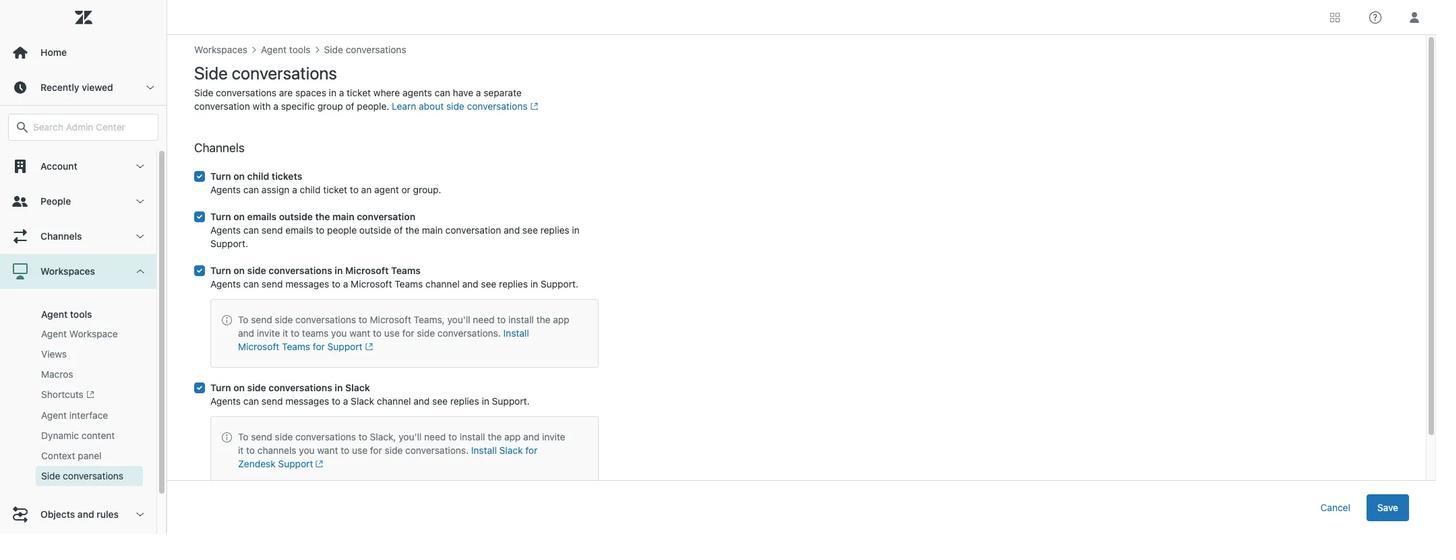 Task type: describe. For each thing, give the bounding box(es) containing it.
objects
[[40, 509, 75, 521]]

agent interface
[[41, 410, 108, 422]]

channels
[[40, 231, 82, 242]]

tree item inside tree
[[0, 254, 156, 498]]

objects and rules button
[[0, 498, 156, 533]]

people button
[[0, 184, 156, 219]]

dynamic content link
[[36, 426, 143, 447]]

recently viewed button
[[0, 70, 167, 105]]

rules
[[97, 509, 119, 521]]

tree inside "primary" element
[[0, 149, 167, 535]]

recently
[[40, 82, 79, 93]]

macros link
[[36, 365, 143, 385]]

conversations
[[63, 471, 123, 482]]

context panel
[[41, 451, 102, 462]]

dynamic content
[[41, 430, 115, 442]]

context panel link
[[36, 447, 143, 467]]

agent for agent tools
[[41, 309, 68, 320]]

agent interface element
[[41, 409, 108, 423]]

agent for agent workspace
[[41, 328, 67, 340]]

dynamic
[[41, 430, 79, 442]]

panel
[[78, 451, 102, 462]]

agent tools element
[[41, 309, 92, 320]]

workspaces group
[[0, 289, 156, 498]]

agent workspace
[[41, 328, 118, 340]]

context panel element
[[41, 450, 102, 463]]

help image
[[1369, 11, 1381, 23]]

user menu image
[[1406, 8, 1423, 26]]

views element
[[41, 348, 67, 361]]

agent workspace element
[[41, 328, 118, 341]]

agent workspace link
[[36, 324, 143, 345]]

channels button
[[0, 219, 156, 254]]

tools
[[70, 309, 92, 320]]

cancel button
[[1310, 495, 1361, 521]]

people
[[40, 196, 71, 207]]

recently viewed
[[40, 82, 113, 93]]

workspaces
[[40, 266, 95, 277]]

agent interface link
[[36, 406, 143, 426]]

viewed
[[82, 82, 113, 93]]

zendesk products image
[[1330, 12, 1340, 22]]

side
[[41, 471, 60, 482]]

macros
[[41, 369, 73, 380]]

workspace
[[69, 328, 118, 340]]

workspaces button
[[0, 254, 156, 289]]



Task type: locate. For each thing, give the bounding box(es) containing it.
save button
[[1367, 495, 1409, 521]]

context
[[41, 451, 75, 462]]

shortcuts element
[[41, 388, 94, 403]]

content
[[81, 430, 115, 442]]

agent left tools at the bottom of page
[[41, 309, 68, 320]]

cancel
[[1320, 502, 1350, 513]]

1 vertical spatial agent
[[41, 328, 67, 340]]

Search Admin Center field
[[33, 121, 150, 133]]

tree
[[0, 149, 167, 535]]

save
[[1377, 502, 1398, 513]]

home
[[40, 47, 67, 58]]

primary element
[[0, 0, 167, 535]]

macros element
[[41, 368, 73, 382]]

tree item containing workspaces
[[0, 254, 156, 498]]

side conversations link
[[36, 467, 143, 487]]

and
[[77, 509, 94, 521]]

account
[[40, 160, 77, 172]]

views
[[41, 349, 67, 360]]

objects and rules
[[40, 509, 119, 521]]

account button
[[0, 149, 156, 184]]

home button
[[0, 35, 167, 70]]

agent
[[41, 309, 68, 320], [41, 328, 67, 340], [41, 410, 67, 422]]

shortcuts link
[[36, 385, 143, 406]]

2 agent from the top
[[41, 328, 67, 340]]

side conversations
[[41, 471, 123, 482]]

side conversations element
[[41, 470, 123, 484]]

3 agent from the top
[[41, 410, 67, 422]]

shortcuts
[[41, 389, 83, 400]]

tree item
[[0, 254, 156, 498]]

agent for agent interface
[[41, 410, 67, 422]]

None search field
[[1, 114, 165, 141]]

agent up dynamic
[[41, 410, 67, 422]]

views link
[[36, 345, 143, 365]]

0 vertical spatial agent
[[41, 309, 68, 320]]

1 agent from the top
[[41, 309, 68, 320]]

agent tools
[[41, 309, 92, 320]]

none search field inside "primary" element
[[1, 114, 165, 141]]

agent up views at the bottom of the page
[[41, 328, 67, 340]]

tree containing account
[[0, 149, 167, 535]]

interface
[[69, 410, 108, 422]]

2 vertical spatial agent
[[41, 410, 67, 422]]

dynamic content element
[[41, 430, 115, 443]]



Task type: vqa. For each thing, say whether or not it's contained in the screenshot.
Apps and integrations
no



